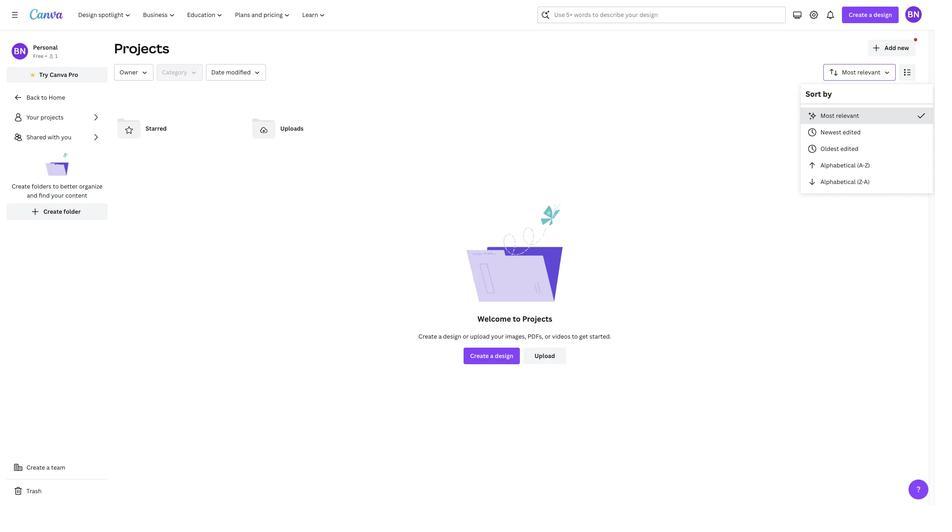 Task type: vqa. For each thing, say whether or not it's contained in the screenshot.
the 'Take a social med Design School'
no



Task type: locate. For each thing, give the bounding box(es) containing it.
most relevant down add new 'dropdown button'
[[842, 68, 881, 76]]

edited for oldest edited
[[841, 145, 859, 153]]

2 vertical spatial design
[[495, 352, 513, 360]]

create folder button
[[7, 204, 108, 220]]

1 vertical spatial most relevant
[[821, 112, 859, 120]]

1 horizontal spatial most
[[842, 68, 856, 76]]

your
[[26, 113, 39, 121]]

alphabetical down the oldest edited
[[821, 161, 856, 169]]

folder
[[64, 208, 81, 216]]

design inside create a design button
[[495, 352, 513, 360]]

0 vertical spatial alphabetical
[[821, 161, 856, 169]]

a down create a design or upload your images, pdfs, or videos to get started. at the bottom of page
[[490, 352, 494, 360]]

to up images,
[[513, 314, 521, 324]]

a up add new 'dropdown button'
[[869, 11, 872, 19]]

by
[[823, 89, 832, 99]]

1 or from the left
[[463, 333, 469, 340]]

back
[[26, 93, 40, 101]]

0 vertical spatial design
[[874, 11, 892, 19]]

create a design or upload your images, pdfs, or videos to get started.
[[419, 333, 611, 340]]

most relevant inside sort by button
[[842, 68, 881, 76]]

to left get
[[572, 333, 578, 340]]

your projects link
[[7, 109, 108, 126]]

your projects
[[26, 113, 64, 121]]

ben nelson image left free
[[12, 43, 28, 60]]

edited up 'alphabetical (a-z)'
[[841, 145, 859, 153]]

most relevant button
[[801, 108, 933, 124]]

try
[[39, 71, 48, 79]]

2 alphabetical from the top
[[821, 178, 856, 186]]

free •
[[33, 53, 47, 60]]

to left better
[[53, 182, 59, 190]]

edited
[[843, 128, 861, 136], [841, 145, 859, 153]]

to
[[41, 93, 47, 101], [53, 182, 59, 190], [513, 314, 521, 324], [572, 333, 578, 340]]

0 horizontal spatial create a design
[[470, 352, 513, 360]]

pdfs,
[[528, 333, 543, 340]]

alphabetical down 'alphabetical (a-z)'
[[821, 178, 856, 186]]

0 horizontal spatial ben nelson image
[[12, 43, 28, 60]]

0 horizontal spatial most
[[821, 112, 835, 120]]

relevant
[[858, 68, 881, 76], [836, 112, 859, 120]]

with
[[48, 133, 60, 141]]

list containing your projects
[[7, 109, 108, 220]]

1 horizontal spatial ben nelson image
[[905, 6, 922, 23]]

trash
[[26, 487, 42, 495]]

(z-
[[857, 178, 864, 186]]

projects
[[114, 39, 169, 57], [522, 314, 552, 324]]

create inside button
[[43, 208, 62, 216]]

create a design inside dropdown button
[[849, 11, 892, 19]]

your inside create folders to better organize and find your content
[[51, 192, 64, 199]]

0 horizontal spatial your
[[51, 192, 64, 199]]

design left the upload
[[443, 333, 461, 340]]

relevant up newest edited
[[836, 112, 859, 120]]

most relevant up newest edited
[[821, 112, 859, 120]]

upload
[[470, 333, 490, 340]]

and
[[27, 192, 37, 199]]

relevant inside button
[[836, 112, 859, 120]]

ben nelson image
[[905, 6, 922, 23], [12, 43, 28, 60]]

Category button
[[157, 64, 203, 81]]

most relevant inside most relevant button
[[821, 112, 859, 120]]

None search field
[[538, 7, 786, 23]]

back to home
[[26, 93, 65, 101]]

1 vertical spatial ben nelson image
[[12, 43, 28, 60]]

started.
[[590, 333, 611, 340]]

1 vertical spatial create a design
[[470, 352, 513, 360]]

your
[[51, 192, 64, 199], [491, 333, 504, 340]]

2 horizontal spatial design
[[874, 11, 892, 19]]

relevant inside sort by button
[[858, 68, 881, 76]]

shared
[[26, 133, 46, 141]]

0 vertical spatial relevant
[[858, 68, 881, 76]]

most relevant option
[[801, 108, 933, 124]]

your right the upload
[[491, 333, 504, 340]]

design
[[874, 11, 892, 19], [443, 333, 461, 340], [495, 352, 513, 360]]

alphabetical (a-z) button
[[801, 157, 933, 174]]

free
[[33, 53, 44, 60]]

team
[[51, 464, 65, 472]]

0 horizontal spatial or
[[463, 333, 469, 340]]

1 vertical spatial your
[[491, 333, 504, 340]]

create a design up add
[[849, 11, 892, 19]]

trash link
[[7, 483, 108, 500]]

personal
[[33, 43, 58, 51]]

list
[[7, 109, 108, 220]]

create a design for create a design button
[[470, 352, 513, 360]]

alphabetical (z-a) button
[[801, 174, 933, 190]]

alphabetical inside option
[[821, 178, 856, 186]]

alphabetical (a-z)
[[821, 161, 870, 169]]

0 vertical spatial edited
[[843, 128, 861, 136]]

1 vertical spatial edited
[[841, 145, 859, 153]]

most
[[842, 68, 856, 76], [821, 112, 835, 120]]

create a design down the upload
[[470, 352, 513, 360]]

create inside create folders to better organize and find your content
[[12, 182, 30, 190]]

design down create a design or upload your images, pdfs, or videos to get started. at the bottom of page
[[495, 352, 513, 360]]

ben nelson image up new
[[905, 6, 922, 23]]

your right find
[[51, 192, 64, 199]]

starred link
[[114, 114, 242, 144]]

edited up the oldest edited
[[843, 128, 861, 136]]

folders
[[32, 182, 51, 190]]

1 horizontal spatial or
[[545, 333, 551, 340]]

date
[[211, 68, 224, 76]]

1 horizontal spatial design
[[495, 352, 513, 360]]

0 vertical spatial most relevant
[[842, 68, 881, 76]]

design for create a design button
[[495, 352, 513, 360]]

create a design button
[[464, 348, 520, 364]]

ben nelson element
[[12, 43, 28, 60]]

home
[[49, 93, 65, 101]]

1 horizontal spatial projects
[[522, 314, 552, 324]]

create a design inside button
[[470, 352, 513, 360]]

welcome
[[478, 314, 511, 324]]

or left the upload
[[463, 333, 469, 340]]

1 alphabetical from the top
[[821, 161, 856, 169]]

create a design
[[849, 11, 892, 19], [470, 352, 513, 360]]

alphabetical inside option
[[821, 161, 856, 169]]

design left ben nelson image
[[874, 11, 892, 19]]

alphabetical
[[821, 161, 856, 169], [821, 178, 856, 186]]

most relevant
[[842, 68, 881, 76], [821, 112, 859, 120]]

or right pdfs,
[[545, 333, 551, 340]]

0 vertical spatial most
[[842, 68, 856, 76]]

images,
[[505, 333, 526, 340]]

alphabetical (a-z) option
[[801, 157, 933, 174]]

0 horizontal spatial projects
[[114, 39, 169, 57]]

1 vertical spatial alphabetical
[[821, 178, 856, 186]]

most inside button
[[821, 112, 835, 120]]

1 vertical spatial projects
[[522, 314, 552, 324]]

create a design for create a design dropdown button
[[849, 11, 892, 19]]

Sort by button
[[823, 64, 896, 81]]

alphabetical (z-a)
[[821, 178, 870, 186]]

projects up pdfs,
[[522, 314, 552, 324]]

0 vertical spatial projects
[[114, 39, 169, 57]]

better
[[60, 182, 78, 190]]

1 horizontal spatial create a design
[[849, 11, 892, 19]]

1 vertical spatial most
[[821, 112, 835, 120]]

(a-
[[857, 161, 865, 169]]

a left team
[[46, 464, 50, 472]]

a)
[[864, 178, 870, 186]]

edited for newest edited
[[843, 128, 861, 136]]

1 vertical spatial relevant
[[836, 112, 859, 120]]

a
[[869, 11, 872, 19], [439, 333, 442, 340], [490, 352, 494, 360], [46, 464, 50, 472]]

projects up owner button
[[114, 39, 169, 57]]

0 vertical spatial your
[[51, 192, 64, 199]]

oldest edited button
[[801, 141, 933, 157]]

top level navigation element
[[73, 7, 332, 23]]

0 vertical spatial create a design
[[849, 11, 892, 19]]

0 vertical spatial ben nelson image
[[905, 6, 922, 23]]

create
[[849, 11, 868, 19], [12, 182, 30, 190], [43, 208, 62, 216], [419, 333, 437, 340], [470, 352, 489, 360], [26, 464, 45, 472]]

create a team button
[[7, 460, 108, 476]]

z)
[[865, 161, 870, 169]]

relevant down add new 'dropdown button'
[[858, 68, 881, 76]]

or
[[463, 333, 469, 340], [545, 333, 551, 340]]

0 horizontal spatial design
[[443, 333, 461, 340]]

design inside create a design dropdown button
[[874, 11, 892, 19]]



Task type: describe. For each thing, give the bounding box(es) containing it.
most inside sort by button
[[842, 68, 856, 76]]

newest edited button
[[801, 124, 933, 141]]

uploads
[[280, 125, 304, 132]]

oldest edited option
[[801, 141, 933, 157]]

content
[[65, 192, 87, 199]]

sort
[[806, 89, 821, 99]]

videos
[[552, 333, 571, 340]]

modified
[[226, 68, 251, 76]]

ben nelson image for the bn dropdown button
[[905, 6, 922, 23]]

bn button
[[905, 6, 922, 23]]

projects
[[41, 113, 64, 121]]

shared with you
[[26, 133, 71, 141]]

newest edited
[[821, 128, 861, 136]]

add new
[[885, 44, 909, 52]]

create a design button
[[842, 7, 899, 23]]

pro
[[68, 71, 78, 79]]

a inside dropdown button
[[869, 11, 872, 19]]

sort by list box
[[801, 108, 933, 190]]

to right back
[[41, 93, 47, 101]]

alphabetical for alphabetical (z-a)
[[821, 178, 856, 186]]

welcome to projects
[[478, 314, 552, 324]]

alphabetical for alphabetical (a-z)
[[821, 161, 856, 169]]

find
[[39, 192, 50, 199]]

you
[[61, 133, 71, 141]]

a left the upload
[[439, 333, 442, 340]]

add
[[885, 44, 896, 52]]

sort by
[[806, 89, 832, 99]]

Date modified button
[[206, 64, 266, 81]]

oldest
[[821, 145, 839, 153]]

try canva pro
[[39, 71, 78, 79]]

upload button
[[523, 348, 566, 364]]

Search search field
[[554, 7, 770, 23]]

newest
[[821, 128, 842, 136]]

ben nelson image for ben nelson element
[[12, 43, 28, 60]]

shared with you link
[[7, 129, 108, 146]]

2 or from the left
[[545, 333, 551, 340]]

•
[[45, 53, 47, 60]]

uploads link
[[249, 114, 377, 144]]

create folder
[[43, 208, 81, 216]]

1 vertical spatial design
[[443, 333, 461, 340]]

back to home link
[[7, 89, 108, 106]]

ben nelson image
[[905, 6, 922, 23]]

date modified
[[211, 68, 251, 76]]

new
[[898, 44, 909, 52]]

design for create a design dropdown button
[[874, 11, 892, 19]]

canva
[[50, 71, 67, 79]]

starred
[[146, 125, 167, 132]]

1 horizontal spatial your
[[491, 333, 504, 340]]

create a team
[[26, 464, 65, 472]]

newest edited option
[[801, 124, 933, 141]]

get
[[579, 333, 588, 340]]

create folders to better organize and find your content
[[12, 182, 103, 199]]

try canva pro button
[[7, 67, 108, 83]]

Owner button
[[114, 64, 153, 81]]

to inside create folders to better organize and find your content
[[53, 182, 59, 190]]

oldest edited
[[821, 145, 859, 153]]

add new button
[[868, 40, 916, 56]]

alphabetical (z-a) option
[[801, 174, 933, 190]]

create inside dropdown button
[[849, 11, 868, 19]]

owner
[[120, 68, 138, 76]]

category
[[162, 68, 187, 76]]

organize
[[79, 182, 103, 190]]

1
[[55, 53, 58, 60]]

upload
[[535, 352, 555, 360]]



